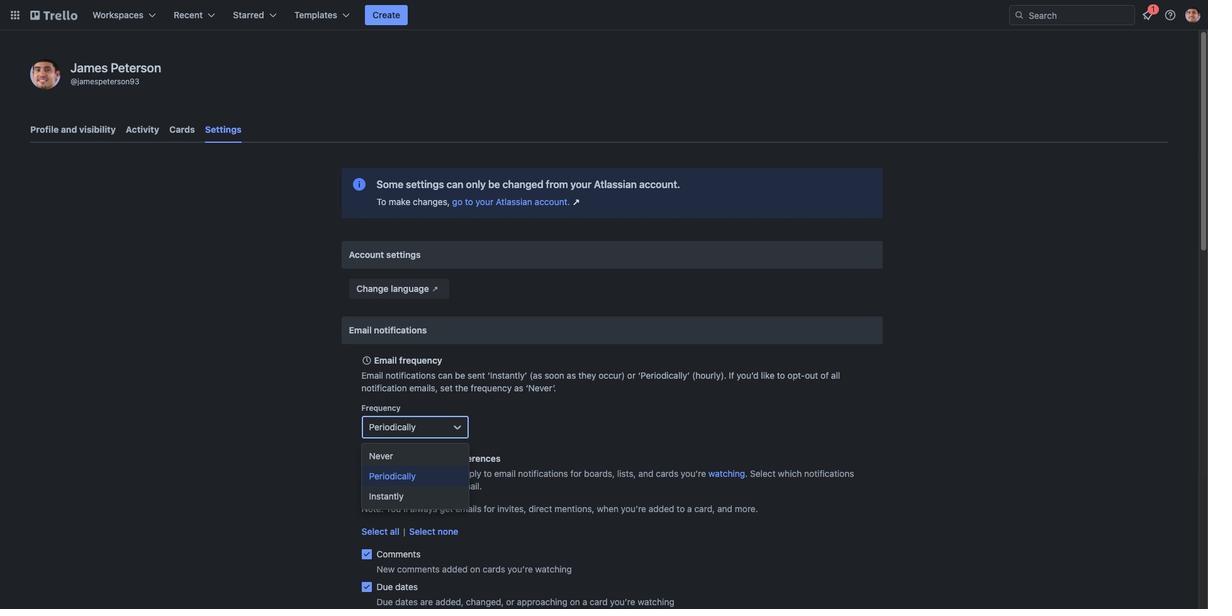 Task type: vqa. For each thing, say whether or not it's contained in the screenshot.
the Members
no



Task type: locate. For each thing, give the bounding box(es) containing it.
back to home image
[[30, 5, 77, 25]]

1 vertical spatial as
[[514, 383, 524, 394]]

watching link
[[709, 468, 746, 479]]

be up the
[[455, 370, 466, 381]]

like down these
[[386, 481, 400, 492]]

email
[[349, 325, 372, 336], [374, 355, 397, 366], [362, 370, 383, 381], [374, 453, 397, 464]]

atlassian down changed
[[496, 196, 533, 207]]

settings up changes,
[[406, 179, 444, 190]]

recent
[[174, 9, 203, 20]]

0 horizontal spatial only
[[440, 468, 457, 479]]

to left the email
[[484, 468, 492, 479]]

0 horizontal spatial you'd
[[362, 481, 384, 492]]

watching up more.
[[709, 468, 746, 479]]

jamespeterson93
[[77, 77, 139, 86]]

via
[[444, 481, 456, 492]]

1 horizontal spatial your
[[571, 179, 592, 190]]

due for due dates
[[377, 582, 393, 592]]

james peterson (jamespeterson93) image right open information menu image
[[1186, 8, 1201, 23]]

go
[[453, 196, 463, 207]]

changed
[[503, 179, 544, 190]]

account
[[349, 249, 384, 260]]

all left the |
[[390, 526, 400, 537]]

select inside . select which notifications you'd like to receive via email.
[[751, 468, 776, 479]]

atlassian right from
[[594, 179, 637, 190]]

cards up changed,
[[483, 564, 506, 575]]

1 periodically from the top
[[369, 422, 416, 433]]

you'd
[[737, 370, 759, 381], [362, 481, 384, 492]]

0 vertical spatial like
[[761, 370, 775, 381]]

0 vertical spatial cards
[[656, 468, 679, 479]]

1 vertical spatial watching
[[536, 564, 572, 575]]

never
[[369, 451, 393, 462]]

select down note:
[[362, 526, 388, 537]]

0 vertical spatial dates
[[396, 582, 418, 592]]

to make changes,
[[377, 196, 453, 207]]

periodically
[[369, 422, 416, 433], [369, 471, 416, 482]]

james peterson (jamespeterson93) image
[[1186, 8, 1201, 23], [30, 59, 60, 89]]

like inside . select which notifications you'd like to receive via email.
[[386, 481, 400, 492]]

settings up language
[[387, 249, 421, 260]]

starred
[[233, 9, 264, 20]]

1 vertical spatial frequency
[[471, 383, 512, 394]]

a left card
[[583, 597, 588, 608]]

0 vertical spatial can
[[447, 179, 464, 190]]

2 dates from the top
[[396, 597, 418, 608]]

1 vertical spatial only
[[440, 468, 457, 479]]

0 vertical spatial account.
[[640, 179, 681, 190]]

0 horizontal spatial a
[[583, 597, 588, 608]]

1 vertical spatial notification
[[399, 453, 448, 464]]

can up go
[[447, 179, 464, 190]]

0 vertical spatial watching
[[709, 468, 746, 479]]

0 vertical spatial frequency
[[399, 355, 443, 366]]

1 vertical spatial settings
[[387, 249, 421, 260]]

0 horizontal spatial or
[[506, 597, 515, 608]]

to inside email notifications can be sent 'instantly' (as soon as they occur) or 'periodically' (hourly). if you'd like to opt-out of all notification emails, set the frequency as 'never'.
[[777, 370, 786, 381]]

2 horizontal spatial select
[[751, 468, 776, 479]]

your right go
[[476, 196, 494, 207]]

can up set
[[438, 370, 453, 381]]

all
[[832, 370, 841, 381], [390, 526, 400, 537]]

you'd right "if"
[[737, 370, 759, 381]]

0 vertical spatial a
[[688, 504, 692, 514]]

'never'.
[[526, 383, 557, 394]]

james peterson (jamespeterson93) image left @
[[30, 59, 60, 89]]

0 vertical spatial periodically
[[369, 422, 416, 433]]

1 horizontal spatial frequency
[[471, 383, 512, 394]]

1 dates from the top
[[396, 582, 418, 592]]

1 vertical spatial you'd
[[362, 481, 384, 492]]

1 vertical spatial your
[[476, 196, 494, 207]]

a
[[688, 504, 692, 514], [583, 597, 588, 608]]

0 horizontal spatial for
[[484, 504, 495, 514]]

1 horizontal spatial watching
[[638, 597, 675, 608]]

email down the email notifications
[[374, 355, 397, 366]]

(as
[[530, 370, 543, 381]]

1 horizontal spatial on
[[570, 597, 580, 608]]

email inside email notifications can be sent 'instantly' (as soon as they occur) or 'periodically' (hourly). if you'd like to opt-out of all notification emails, set the frequency as 'never'.
[[362, 370, 383, 381]]

0 horizontal spatial frequency
[[399, 355, 443, 366]]

change language link
[[349, 279, 449, 299]]

templates
[[294, 9, 337, 20]]

dates down due dates
[[396, 597, 418, 608]]

to left receive
[[402, 481, 410, 492]]

you're left watching "link"
[[681, 468, 706, 479]]

1 vertical spatial added
[[442, 564, 468, 575]]

notifications right which
[[805, 468, 855, 479]]

due down new
[[377, 582, 393, 592]]

settings
[[205, 124, 242, 135]]

select right .
[[751, 468, 776, 479]]

|
[[403, 526, 406, 537]]

due dates
[[377, 582, 418, 592]]

1 horizontal spatial james peterson (jamespeterson93) image
[[1186, 8, 1201, 23]]

0 vertical spatial you'd
[[737, 370, 759, 381]]

0 horizontal spatial atlassian
[[496, 196, 533, 207]]

1 vertical spatial and
[[639, 468, 654, 479]]

1 horizontal spatial like
[[761, 370, 775, 381]]

0 vertical spatial be
[[489, 179, 500, 190]]

select all button
[[362, 526, 400, 538]]

and right card,
[[718, 504, 733, 514]]

watching up approaching
[[536, 564, 572, 575]]

frequency inside email notifications can be sent 'instantly' (as soon as they occur) or 'periodically' (hourly). if you'd like to opt-out of all notification emails, set the frequency as 'never'.
[[471, 383, 512, 394]]

account.
[[640, 179, 681, 190], [535, 196, 570, 207]]

periodically up "instantly"
[[369, 471, 416, 482]]

and right 'profile'
[[61, 124, 77, 135]]

1 vertical spatial can
[[438, 370, 453, 381]]

your right from
[[571, 179, 592, 190]]

0 vertical spatial notification
[[362, 383, 407, 394]]

0 horizontal spatial cards
[[483, 564, 506, 575]]

1 vertical spatial for
[[484, 504, 495, 514]]

0 vertical spatial preferences
[[450, 453, 501, 464]]

notification
[[362, 383, 407, 394], [399, 453, 448, 464]]

1 horizontal spatial or
[[628, 370, 636, 381]]

emails
[[456, 504, 482, 514]]

to
[[465, 196, 473, 207], [777, 370, 786, 381], [484, 468, 492, 479], [402, 481, 410, 492], [677, 504, 685, 514]]

1 horizontal spatial for
[[571, 468, 582, 479]]

only
[[466, 179, 486, 190], [440, 468, 457, 479]]

0 vertical spatial james peterson (jamespeterson93) image
[[1186, 8, 1201, 23]]

templates button
[[287, 5, 358, 25]]

on up changed,
[[470, 564, 481, 575]]

0 vertical spatial only
[[466, 179, 486, 190]]

0 vertical spatial on
[[470, 564, 481, 575]]

open information menu image
[[1165, 9, 1177, 21]]

can inside email notifications can be sent 'instantly' (as soon as they occur) or 'periodically' (hourly). if you'd like to opt-out of all notification emails, set the frequency as 'never'.
[[438, 370, 453, 381]]

on
[[470, 564, 481, 575], [570, 597, 580, 608]]

notifications down email frequency
[[386, 370, 436, 381]]

or right changed,
[[506, 597, 515, 608]]

search image
[[1015, 10, 1025, 20]]

'instantly'
[[488, 370, 528, 381]]

1 vertical spatial periodically
[[369, 471, 416, 482]]

and
[[61, 124, 77, 135], [639, 468, 654, 479], [718, 504, 733, 514]]

1 due from the top
[[377, 582, 393, 592]]

periodically down frequency
[[369, 422, 416, 433]]

dates down comments
[[396, 582, 418, 592]]

0 horizontal spatial your
[[476, 196, 494, 207]]

be up go to your atlassian account.
[[489, 179, 500, 190]]

1 vertical spatial due
[[377, 597, 393, 608]]

added,
[[436, 597, 464, 608]]

james
[[71, 60, 108, 75]]

as
[[567, 370, 576, 381], [514, 383, 524, 394]]

0 horizontal spatial all
[[390, 526, 400, 537]]

preferences up receive
[[389, 468, 438, 479]]

1 vertical spatial like
[[386, 481, 400, 492]]

only up go to your atlassian account.
[[466, 179, 486, 190]]

0 vertical spatial for
[[571, 468, 582, 479]]

2 due from the top
[[377, 597, 393, 608]]

like left opt- at the bottom right of the page
[[761, 370, 775, 381]]

card
[[590, 597, 608, 608]]

0 horizontal spatial account.
[[535, 196, 570, 207]]

1 vertical spatial atlassian
[[496, 196, 533, 207]]

language
[[391, 283, 429, 294]]

due down due dates
[[377, 597, 393, 608]]

you'd inside . select which notifications you'd like to receive via email.
[[362, 481, 384, 492]]

0 vertical spatial due
[[377, 582, 393, 592]]

you're
[[681, 468, 706, 479], [621, 504, 647, 514], [508, 564, 533, 575], [610, 597, 636, 608]]

0 horizontal spatial james peterson (jamespeterson93) image
[[30, 59, 60, 89]]

preferences
[[450, 453, 501, 464], [389, 468, 438, 479]]

0 vertical spatial added
[[649, 504, 675, 514]]

cards right lists,
[[656, 468, 679, 479]]

as down 'instantly'
[[514, 383, 524, 394]]

email for email notification preferences
[[374, 453, 397, 464]]

due dates are added, changed, or approaching on a card you're watching
[[377, 597, 675, 608]]

1 horizontal spatial added
[[649, 504, 675, 514]]

1 horizontal spatial a
[[688, 504, 692, 514]]

for left boards,
[[571, 468, 582, 479]]

0 vertical spatial or
[[628, 370, 636, 381]]

or inside email notifications can be sent 'instantly' (as soon as they occur) or 'periodically' (hourly). if you'd like to opt-out of all notification emails, set the frequency as 'never'.
[[628, 370, 636, 381]]

1 vertical spatial on
[[570, 597, 580, 608]]

cards
[[656, 468, 679, 479], [483, 564, 506, 575]]

0 vertical spatial settings
[[406, 179, 444, 190]]

added up the added,
[[442, 564, 468, 575]]

out
[[805, 370, 819, 381]]

to left opt- at the bottom right of the page
[[777, 370, 786, 381]]

frequency
[[362, 404, 401, 413]]

1 vertical spatial dates
[[396, 597, 418, 608]]

email up frequency
[[362, 370, 383, 381]]

atlassian
[[594, 179, 637, 190], [496, 196, 533, 207]]

1 horizontal spatial as
[[567, 370, 576, 381]]

email down change at the top left
[[349, 325, 372, 336]]

as left they
[[567, 370, 576, 381]]

1 vertical spatial all
[[390, 526, 400, 537]]

added
[[649, 504, 675, 514], [442, 564, 468, 575]]

0 vertical spatial all
[[832, 370, 841, 381]]

frequency down sent
[[471, 383, 512, 394]]

and right lists,
[[639, 468, 654, 479]]

a left card,
[[688, 504, 692, 514]]

for
[[571, 468, 582, 479], [484, 504, 495, 514]]

cards
[[169, 124, 195, 135]]

or right 'occur)'
[[628, 370, 636, 381]]

0 horizontal spatial select
[[362, 526, 388, 537]]

can for notifications
[[438, 370, 453, 381]]

always
[[410, 504, 438, 514]]

0 vertical spatial your
[[571, 179, 592, 190]]

1 horizontal spatial atlassian
[[594, 179, 637, 190]]

change
[[357, 283, 389, 294]]

only up the via at the bottom left of the page
[[440, 468, 457, 479]]

james peterson @ jamespeterson93
[[71, 60, 161, 86]]

frequency up "emails,"
[[399, 355, 443, 366]]

select right the |
[[409, 526, 436, 537]]

0 horizontal spatial like
[[386, 481, 400, 492]]

new
[[377, 564, 395, 575]]

you'd down these
[[362, 481, 384, 492]]

0 horizontal spatial be
[[455, 370, 466, 381]]

notifications up direct
[[518, 468, 568, 479]]

0 horizontal spatial on
[[470, 564, 481, 575]]

1 vertical spatial be
[[455, 370, 466, 381]]

preferences up the apply
[[450, 453, 501, 464]]

can for settings
[[447, 179, 464, 190]]

changes,
[[413, 196, 450, 207]]

0 horizontal spatial added
[[442, 564, 468, 575]]

you're right when
[[621, 504, 647, 514]]

(hourly).
[[693, 370, 727, 381]]

watching right card
[[638, 597, 675, 608]]

added left card,
[[649, 504, 675, 514]]

some settings can only be changed from your atlassian account.
[[377, 179, 681, 190]]

settings
[[406, 179, 444, 190], [387, 249, 421, 260]]

on left card
[[570, 597, 580, 608]]

2 vertical spatial and
[[718, 504, 733, 514]]

1 horizontal spatial all
[[832, 370, 841, 381]]

settings for some
[[406, 179, 444, 190]]

account settings
[[349, 249, 421, 260]]

your
[[571, 179, 592, 190], [476, 196, 494, 207]]

1 horizontal spatial only
[[466, 179, 486, 190]]

select
[[751, 468, 776, 479], [362, 526, 388, 537], [409, 526, 436, 537]]

0 horizontal spatial and
[[61, 124, 77, 135]]

email for email notifications can be sent 'instantly' (as soon as they occur) or 'periodically' (hourly). if you'd like to opt-out of all notification emails, set the frequency as 'never'.
[[362, 370, 383, 381]]

notification up frequency
[[362, 383, 407, 394]]

settings for account
[[387, 249, 421, 260]]

1 vertical spatial preferences
[[389, 468, 438, 479]]

for right emails
[[484, 504, 495, 514]]

notification up receive
[[399, 453, 448, 464]]

get
[[440, 504, 453, 514]]

1 vertical spatial account.
[[535, 196, 570, 207]]

0 vertical spatial as
[[567, 370, 576, 381]]

set
[[441, 383, 453, 394]]

email up these
[[374, 453, 397, 464]]

james peterson (jamespeterson93) image inside primary element
[[1186, 8, 1201, 23]]

1 horizontal spatial you'd
[[737, 370, 759, 381]]

all right the of
[[832, 370, 841, 381]]



Task type: describe. For each thing, give the bounding box(es) containing it.
1 horizontal spatial select
[[409, 526, 436, 537]]

if
[[729, 370, 735, 381]]

workspaces button
[[85, 5, 164, 25]]

invites,
[[498, 504, 527, 514]]

the
[[455, 383, 469, 394]]

1 vertical spatial a
[[583, 597, 588, 608]]

are
[[420, 597, 433, 608]]

these
[[362, 468, 387, 479]]

comments
[[397, 564, 440, 575]]

you're right card
[[610, 597, 636, 608]]

0 vertical spatial atlassian
[[594, 179, 637, 190]]

apply
[[459, 468, 482, 479]]

sent
[[468, 370, 486, 381]]

. select which notifications you'd like to receive via email.
[[362, 468, 855, 492]]

activity link
[[126, 118, 159, 141]]

2 periodically from the top
[[369, 471, 416, 482]]

some
[[377, 179, 404, 190]]

like inside email notifications can be sent 'instantly' (as soon as they occur) or 'periodically' (hourly). if you'd like to opt-out of all notification emails, set the frequency as 'never'.
[[761, 370, 775, 381]]

profile and visibility
[[30, 124, 116, 135]]

.
[[746, 468, 748, 479]]

lists,
[[618, 468, 636, 479]]

1 horizontal spatial cards
[[656, 468, 679, 479]]

change language
[[357, 283, 429, 294]]

to
[[377, 196, 387, 207]]

to inside . select which notifications you'd like to receive via email.
[[402, 481, 410, 492]]

to left card,
[[677, 504, 685, 514]]

go to your atlassian account.
[[453, 196, 570, 207]]

dates for due dates are added, changed, or approaching on a card you're watching
[[396, 597, 418, 608]]

make
[[389, 196, 411, 207]]

notifications inside email notifications can be sent 'instantly' (as soon as they occur) or 'periodically' (hourly). if you'd like to opt-out of all notification emails, set the frequency as 'never'.
[[386, 370, 436, 381]]

go to your atlassian account. link
[[453, 196, 583, 208]]

cards link
[[169, 118, 195, 141]]

@
[[71, 77, 77, 86]]

primary element
[[0, 0, 1209, 30]]

notifications inside . select which notifications you'd like to receive via email.
[[805, 468, 855, 479]]

visibility
[[79, 124, 116, 135]]

boards,
[[584, 468, 615, 479]]

notifications up email frequency
[[374, 325, 427, 336]]

receive
[[413, 481, 442, 492]]

1 horizontal spatial preferences
[[450, 453, 501, 464]]

1 vertical spatial cards
[[483, 564, 506, 575]]

email notification preferences
[[374, 453, 501, 464]]

mentions,
[[555, 504, 595, 514]]

opt-
[[788, 370, 805, 381]]

emails,
[[410, 383, 438, 394]]

select all | select none
[[362, 526, 459, 537]]

direct
[[529, 504, 552, 514]]

instantly
[[369, 491, 404, 502]]

sm image
[[429, 283, 442, 295]]

of
[[821, 370, 829, 381]]

which
[[778, 468, 802, 479]]

0 horizontal spatial preferences
[[389, 468, 438, 479]]

email for email frequency
[[374, 355, 397, 366]]

'periodically'
[[638, 370, 690, 381]]

profile and visibility link
[[30, 118, 116, 141]]

you're up due dates are added, changed, or approaching on a card you're watching
[[508, 564, 533, 575]]

1 vertical spatial or
[[506, 597, 515, 608]]

new comments added on cards you're watching
[[377, 564, 572, 575]]

email.
[[458, 481, 482, 492]]

more.
[[735, 504, 759, 514]]

1 horizontal spatial be
[[489, 179, 500, 190]]

these preferences only apply to email notifications for boards, lists, and cards you're watching
[[362, 468, 746, 479]]

approaching
[[517, 597, 568, 608]]

settings link
[[205, 118, 242, 143]]

you'd inside email notifications can be sent 'instantly' (as soon as they occur) or 'periodically' (hourly). if you'd like to opt-out of all notification emails, set the frequency as 'never'.
[[737, 370, 759, 381]]

note:
[[362, 504, 384, 514]]

Search field
[[1025, 6, 1135, 25]]

email for email notifications
[[349, 325, 372, 336]]

1 horizontal spatial and
[[639, 468, 654, 479]]

1 notification image
[[1141, 8, 1156, 23]]

recent button
[[166, 5, 223, 25]]

email notifications can be sent 'instantly' (as soon as they occur) or 'periodically' (hourly). if you'd like to opt-out of all notification emails, set the frequency as 'never'.
[[362, 370, 841, 394]]

1 vertical spatial james peterson (jamespeterson93) image
[[30, 59, 60, 89]]

comments
[[377, 549, 421, 560]]

create
[[373, 9, 401, 20]]

changed,
[[466, 597, 504, 608]]

0 horizontal spatial as
[[514, 383, 524, 394]]

email frequency
[[374, 355, 443, 366]]

2 vertical spatial watching
[[638, 597, 675, 608]]

due for due dates are added, changed, or approaching on a card you're watching
[[377, 597, 393, 608]]

starred button
[[226, 5, 284, 25]]

workspaces
[[93, 9, 144, 20]]

profile
[[30, 124, 59, 135]]

dates for due dates
[[396, 582, 418, 592]]

1 horizontal spatial account.
[[640, 179, 681, 190]]

all inside email notifications can be sent 'instantly' (as soon as they occur) or 'periodically' (hourly). if you'd like to opt-out of all notification emails, set the frequency as 'never'.
[[832, 370, 841, 381]]

email
[[495, 468, 516, 479]]

activity
[[126, 124, 159, 135]]

to right go
[[465, 196, 473, 207]]

notification inside email notifications can be sent 'instantly' (as soon as they occur) or 'periodically' (hourly). if you'd like to opt-out of all notification emails, set the frequency as 'never'.
[[362, 383, 407, 394]]

they
[[579, 370, 597, 381]]

2 horizontal spatial and
[[718, 504, 733, 514]]

you'll
[[386, 504, 408, 514]]

be inside email notifications can be sent 'instantly' (as soon as they occur) or 'periodically' (hourly). if you'd like to opt-out of all notification emails, set the frequency as 'never'.
[[455, 370, 466, 381]]

note: you'll always get emails for invites, direct mentions, when you're added to a card, and more.
[[362, 504, 759, 514]]

peterson
[[111, 60, 161, 75]]

none
[[438, 526, 459, 537]]

select none button
[[409, 526, 459, 538]]

card,
[[695, 504, 715, 514]]

create button
[[365, 5, 408, 25]]

soon
[[545, 370, 565, 381]]

2 horizontal spatial watching
[[709, 468, 746, 479]]

email notifications
[[349, 325, 427, 336]]

when
[[597, 504, 619, 514]]

0 vertical spatial and
[[61, 124, 77, 135]]

from
[[546, 179, 568, 190]]

0 horizontal spatial watching
[[536, 564, 572, 575]]

occur)
[[599, 370, 625, 381]]



